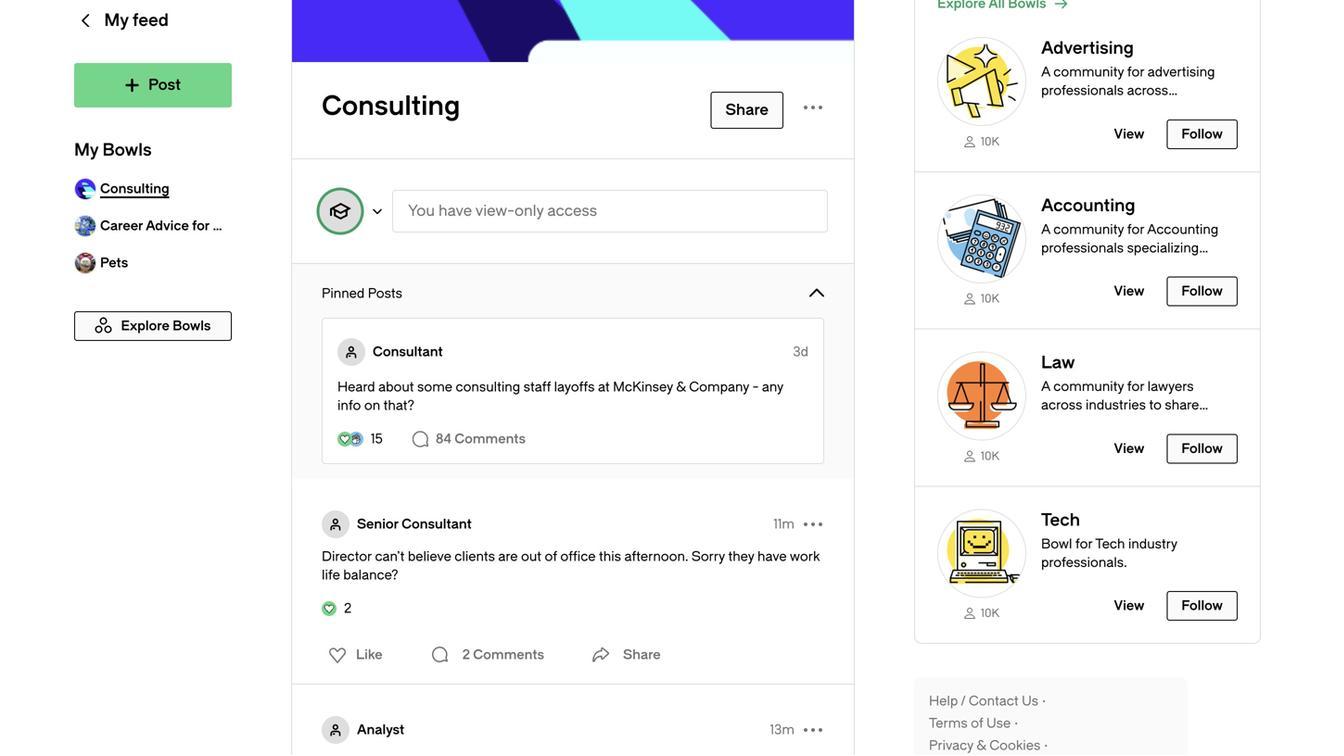 Task type: vqa. For each thing, say whether or not it's contained in the screenshot.
1st Desired from the bottom of the page
no



Task type: describe. For each thing, give the bounding box(es) containing it.
mckinsey
[[613, 380, 673, 395]]

tech bowl for tech industry professionals.
[[1041, 511, 1178, 571]]

consulting
[[456, 380, 520, 395]]

1 vertical spatial tech
[[1096, 537, 1125, 552]]

industries
[[1086, 398, 1146, 413]]

afternoon.
[[625, 549, 688, 565]]

my feed
[[104, 11, 169, 30]]

analyst button
[[357, 721, 405, 740]]

image for bowl image for advertising
[[938, 37, 1027, 126]]

11m
[[774, 517, 795, 532]]

us
[[1022, 694, 1039, 709]]

comments for 84 comments
[[455, 432, 526, 447]]

bowls
[[102, 140, 152, 160]]

my for my bowls
[[74, 140, 99, 160]]

out
[[521, 549, 542, 565]]

experiences
[[1041, 416, 1117, 432]]

2 10k link from the top
[[938, 291, 1027, 306]]

law
[[1041, 353, 1075, 373]]

life
[[322, 568, 340, 583]]

believe
[[408, 549, 451, 565]]

help / contact us link
[[929, 693, 1050, 711]]

stay
[[1056, 714, 1083, 729]]

2 for 2
[[344, 601, 352, 617]]

heard
[[338, 380, 375, 395]]

privacy & cookies link
[[929, 737, 1052, 756]]

only
[[515, 203, 544, 220]]

help / contact us terms of use privacy & cookies
[[929, 694, 1041, 754]]

that?
[[384, 398, 414, 414]]

this
[[599, 549, 621, 565]]

advertising
[[1041, 38, 1134, 58]]

professionals.
[[1041, 555, 1127, 571]]

accounting
[[1041, 196, 1136, 215]]

analyst
[[357, 723, 405, 738]]

terms
[[929, 716, 968, 732]]

balance?
[[343, 568, 398, 583]]

share button
[[586, 637, 661, 674]]

image for bowl image for tech
[[938, 509, 1027, 598]]

work
[[790, 549, 820, 565]]

2 comments button
[[425, 637, 549, 674]]

about
[[378, 380, 414, 395]]

toogle identity image
[[322, 511, 350, 539]]

2 vertical spatial toogle identity image
[[322, 717, 350, 745]]

you have view-only access
[[408, 203, 597, 220]]

across inside law a community for lawyers across industries to share experiences and compare notes
[[1041, 398, 1083, 413]]

share
[[623, 648, 661, 663]]

from
[[1198, 714, 1228, 729]]

rections list menu
[[317, 641, 388, 670]]

pets
[[100, 255, 128, 271]]

office
[[560, 549, 596, 565]]

updates
[[1145, 714, 1195, 729]]

company
[[689, 380, 749, 395]]

sorry
[[692, 549, 725, 565]]

10k link for tech
[[938, 606, 1027, 621]]

view-
[[476, 203, 515, 220]]

a for law
[[1041, 379, 1051, 395]]

you have view-only access button
[[392, 190, 828, 233]]

my feed link
[[74, 0, 232, 63]]

of inside director can't believe clients are out of office this afternoon. sorry they have work life balance?
[[545, 549, 557, 565]]

0 horizontal spatial tech
[[1041, 511, 1080, 530]]

feed
[[132, 11, 169, 30]]

advice
[[146, 218, 189, 234]]

pinned posts
[[322, 286, 402, 301]]

2 10k from the top
[[981, 293, 1000, 306]]

for for law
[[1127, 379, 1145, 395]]

have inside you have view-only access button
[[439, 203, 472, 220]]

2 for 2 comments
[[462, 648, 470, 663]]

my bowls
[[74, 140, 152, 160]]

career advice for students link
[[74, 208, 271, 245]]

at
[[598, 380, 610, 395]]

13m link
[[770, 721, 795, 740]]

senior consultant
[[357, 517, 472, 532]]

they
[[728, 549, 754, 565]]

are
[[498, 549, 518, 565]]

10k for advertising
[[981, 135, 1000, 148]]

any
[[762, 380, 784, 395]]

0 vertical spatial consulting
[[322, 91, 460, 122]]

advertising
[[1148, 64, 1215, 80]]

industry
[[1129, 537, 1178, 552]]

terms of use link
[[929, 715, 1022, 734]]

director can't believe clients are out of office this afternoon. sorry they have work life balance?
[[322, 549, 820, 583]]



Task type: locate. For each thing, give the bounding box(es) containing it.
3 10k from the top
[[981, 450, 1000, 463]]

have right you
[[439, 203, 472, 220]]

of right out
[[545, 549, 557, 565]]

community for law
[[1054, 379, 1124, 395]]

-
[[753, 380, 759, 395]]

a down law at the right
[[1041, 379, 1051, 395]]

and
[[1120, 416, 1143, 432]]

84 comments
[[436, 432, 526, 447]]

1 horizontal spatial &
[[977, 739, 986, 754]]

students
[[213, 218, 271, 234]]

community up industries
[[1054, 379, 1124, 395]]

image for bowl image for accounting
[[938, 195, 1027, 284]]

0 vertical spatial my
[[104, 11, 129, 30]]

1 vertical spatial my
[[74, 140, 99, 160]]

across down advertising
[[1127, 83, 1169, 98]]

0 vertical spatial a
[[1041, 64, 1051, 80]]

comments
[[455, 432, 526, 447], [473, 648, 544, 663]]

a inside law a community for lawyers across industries to share experiences and compare notes
[[1041, 379, 1051, 395]]

0 vertical spatial tech
[[1041, 511, 1080, 530]]

& for privacy
[[977, 739, 986, 754]]

2
[[344, 601, 352, 617], [462, 648, 470, 663]]

1 vertical spatial comments
[[473, 648, 544, 663]]

pinned
[[322, 286, 365, 301]]

0 horizontal spatial my
[[74, 140, 99, 160]]

of inside help / contact us terms of use privacy & cookies
[[971, 716, 983, 732]]

bowl
[[1041, 537, 1072, 552]]

1 horizontal spatial of
[[971, 716, 983, 732]]

1 vertical spatial consulting
[[1231, 714, 1298, 729]]

across
[[1127, 83, 1169, 98], [1041, 398, 1083, 413]]

tech up bowl
[[1041, 511, 1080, 530]]

companies
[[1041, 102, 1110, 117]]

for inside tech bowl for tech industry professionals.
[[1076, 537, 1093, 552]]

have inside director can't believe clients are out of office this afternoon. sorry they have work life balance?
[[758, 549, 787, 565]]

1 horizontal spatial have
[[758, 549, 787, 565]]

4 10k link from the top
[[938, 606, 1027, 621]]

heard about some consulting staff layoffs at mckinsey & company - any info on that?
[[338, 380, 784, 414]]

senior consultant button
[[357, 516, 472, 534]]

consultant up believe
[[402, 517, 472, 532]]

0 horizontal spatial 2
[[344, 601, 352, 617]]

0 horizontal spatial have
[[439, 203, 472, 220]]

1 vertical spatial across
[[1041, 398, 1083, 413]]

10k for tech
[[981, 607, 1000, 620]]

1 horizontal spatial across
[[1127, 83, 1169, 98]]

tech
[[1041, 511, 1080, 530], [1096, 537, 1125, 552]]

compare
[[1146, 416, 1202, 432]]

comments for 2 comments
[[473, 648, 544, 663]]

for left advertising
[[1127, 64, 1145, 80]]

comments inside button
[[473, 648, 544, 663]]

0 vertical spatial across
[[1127, 83, 1169, 98]]

community
[[1054, 64, 1124, 80], [1054, 379, 1124, 395]]

career
[[100, 218, 143, 234]]

0 vertical spatial comments
[[455, 432, 526, 447]]

3 10k link from the top
[[938, 448, 1027, 464]]

15
[[371, 432, 383, 447]]

1 a from the top
[[1041, 64, 1051, 80]]

1 vertical spatial 2
[[462, 648, 470, 663]]

tuned
[[1086, 714, 1122, 729]]

0 horizontal spatial &
[[676, 380, 686, 395]]

0 vertical spatial have
[[439, 203, 472, 220]]

& down terms of use link
[[977, 739, 986, 754]]

privacy
[[929, 739, 974, 754]]

toogle identity image
[[318, 189, 363, 234], [338, 338, 365, 366], [322, 717, 350, 745]]

0 horizontal spatial across
[[1041, 398, 1083, 413]]

0 vertical spatial 2
[[344, 601, 352, 617]]

have
[[439, 203, 472, 220], [758, 549, 787, 565]]

like
[[356, 648, 383, 663]]

10k link
[[938, 134, 1027, 149], [938, 291, 1027, 306], [938, 448, 1027, 464], [938, 606, 1027, 621]]

have right they in the right bottom of the page
[[758, 549, 787, 565]]

toogle identity image up heard
[[338, 338, 365, 366]]

advertising a community for advertising professionals across companies
[[1041, 38, 1215, 117]]

for right advice
[[192, 218, 210, 234]]

84
[[436, 432, 452, 447]]

& for mckinsey
[[676, 380, 686, 395]]

1 vertical spatial of
[[971, 716, 983, 732]]

1 vertical spatial toogle identity image
[[338, 338, 365, 366]]

on
[[364, 398, 380, 414]]

for inside "link"
[[192, 218, 210, 234]]

2 community from the top
[[1054, 379, 1124, 395]]

4 10k from the top
[[981, 607, 1000, 620]]

use
[[987, 716, 1011, 732]]

my
[[104, 11, 129, 30], [74, 140, 99, 160]]

0 vertical spatial toogle identity image
[[318, 189, 363, 234]]

nice!
[[1020, 714, 1052, 729]]

some
[[417, 380, 453, 395]]

2 image for bowl image from the top
[[938, 195, 1027, 284]]

you
[[408, 203, 435, 220]]

contact
[[969, 694, 1019, 709]]

10k link for advertising
[[938, 134, 1027, 149]]

nice! stay tuned for updates from consulting
[[1020, 714, 1298, 729]]

1 10k from the top
[[981, 135, 1000, 148]]

3 image for bowl image from the top
[[938, 352, 1027, 441]]

2 comments
[[462, 648, 544, 663]]

my for my feed
[[104, 11, 129, 30]]

share
[[1165, 398, 1199, 413]]

0 vertical spatial community
[[1054, 64, 1124, 80]]

10k for law
[[981, 450, 1000, 463]]

2 inside button
[[462, 648, 470, 663]]

1 horizontal spatial consulting
[[1231, 714, 1298, 729]]

for right tuned in the right bottom of the page
[[1125, 714, 1142, 729]]

of left use
[[971, 716, 983, 732]]

consulting
[[322, 91, 460, 122], [1231, 714, 1298, 729]]

pets link
[[74, 245, 232, 282]]

across up experiences
[[1041, 398, 1083, 413]]

1 vertical spatial consultant
[[402, 517, 472, 532]]

for up professionals.
[[1076, 537, 1093, 552]]

&
[[676, 380, 686, 395], [977, 739, 986, 754]]

community inside advertising a community for advertising professionals across companies
[[1054, 64, 1124, 80]]

cookies
[[990, 739, 1041, 754]]

for inside law a community for lawyers across industries to share experiences and compare notes
[[1127, 379, 1145, 395]]

0 vertical spatial consultant
[[373, 345, 443, 360]]

1 image for bowl image from the top
[[938, 37, 1027, 126]]

toogle identity image left you
[[318, 189, 363, 234]]

10k link for law
[[938, 448, 1027, 464]]

info
[[338, 398, 361, 414]]

& right mckinsey
[[676, 380, 686, 395]]

staff
[[524, 380, 551, 395]]

1 vertical spatial &
[[977, 739, 986, 754]]

0 vertical spatial &
[[676, 380, 686, 395]]

for for advertising
[[1127, 64, 1145, 80]]

3d
[[793, 345, 809, 360]]

community up professionals
[[1054, 64, 1124, 80]]

consultant
[[373, 345, 443, 360], [402, 517, 472, 532]]

consultant inside button
[[402, 517, 472, 532]]

image for bowl image
[[938, 37, 1027, 126], [938, 195, 1027, 284], [938, 352, 1027, 441], [938, 509, 1027, 598]]

for
[[1127, 64, 1145, 80], [192, 218, 210, 234], [1127, 379, 1145, 395], [1076, 537, 1093, 552], [1125, 714, 1142, 729]]

& inside the heard about some consulting staff layoffs at mckinsey & company - any info on that?
[[676, 380, 686, 395]]

1 vertical spatial a
[[1041, 379, 1051, 395]]

consultant up about
[[373, 345, 443, 360]]

image for bowl image for law
[[938, 352, 1027, 441]]

community inside law a community for lawyers across industries to share experiences and compare notes
[[1054, 379, 1124, 395]]

4 image for bowl image from the top
[[938, 509, 1027, 598]]

a inside advertising a community for advertising professionals across companies
[[1041, 64, 1051, 80]]

for inside advertising a community for advertising professionals across companies
[[1127, 64, 1145, 80]]

director
[[322, 549, 372, 565]]

1 vertical spatial have
[[758, 549, 787, 565]]

my left feed
[[104, 11, 129, 30]]

my left bowls
[[74, 140, 99, 160]]

0 vertical spatial of
[[545, 549, 557, 565]]

lawyers
[[1148, 379, 1194, 395]]

community for advertising
[[1054, 64, 1124, 80]]

2 a from the top
[[1041, 379, 1051, 395]]

1 community from the top
[[1054, 64, 1124, 80]]

1 10k link from the top
[[938, 134, 1027, 149]]

& inside help / contact us terms of use privacy & cookies
[[977, 739, 986, 754]]

toogle identity image left the analyst button
[[322, 717, 350, 745]]

a up professionals
[[1041, 64, 1051, 80]]

professionals
[[1041, 83, 1124, 98]]

layoffs
[[554, 380, 595, 395]]

across inside advertising a community for advertising professionals across companies
[[1127, 83, 1169, 98]]

1 horizontal spatial tech
[[1096, 537, 1125, 552]]

1 horizontal spatial my
[[104, 11, 129, 30]]

to
[[1149, 398, 1162, 413]]

can't
[[375, 549, 405, 565]]

0 horizontal spatial of
[[545, 549, 557, 565]]

notes
[[1041, 435, 1076, 450]]

for up industries
[[1127, 379, 1145, 395]]

13m
[[770, 723, 795, 738]]

1 vertical spatial community
[[1054, 379, 1124, 395]]

/
[[961, 694, 966, 709]]

help
[[929, 694, 958, 709]]

tech up professionals.
[[1096, 537, 1125, 552]]

a for advertising
[[1041, 64, 1051, 80]]

11m link
[[774, 516, 795, 534]]

career advice for students
[[100, 218, 271, 234]]

0 horizontal spatial consulting
[[322, 91, 460, 122]]

posts
[[368, 286, 402, 301]]

access
[[547, 203, 597, 220]]

1 horizontal spatial 2
[[462, 648, 470, 663]]

for for nice!
[[1125, 714, 1142, 729]]



